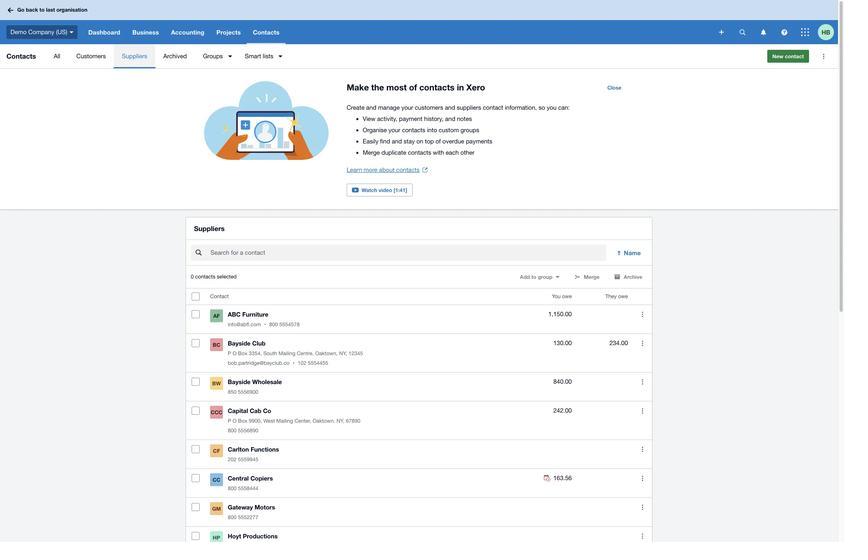 Task type: vqa. For each thing, say whether or not it's contained in the screenshot.
Centre, in the bottom left of the page
yes



Task type: describe. For each thing, give the bounding box(es) containing it.
go
[[17, 7, 24, 13]]

you owe
[[552, 294, 572, 300]]

into
[[427, 127, 437, 133]]

ny, inside bayside club p o box 3354, south mailing centre, oaktown, ny, 12345 bob.partridge@bayclub.co • 102 5554455
[[339, 351, 347, 357]]

5554455
[[308, 360, 328, 366]]

more row options image for club
[[635, 335, 651, 351]]

suppliers
[[457, 104, 481, 111]]

1 vertical spatial contacts
[[6, 52, 36, 60]]

5554578
[[279, 322, 300, 328]]

to inside popup button
[[532, 274, 537, 280]]

oaktown, inside "capital cab co p o box 9900, west mailing center, oaktown, ny, 67890 800 5556890"
[[313, 418, 335, 424]]

go back to last organisation link
[[5, 3, 92, 17]]

video
[[379, 187, 392, 193]]

each
[[446, 149, 459, 156]]

find
[[380, 138, 390, 145]]

dashboard
[[88, 29, 120, 36]]

svg image inside demo company (us) popup button
[[69, 31, 73, 33]]

• inside abc furniture info@abfl.com • 800 5554578
[[264, 322, 266, 328]]

contacts down on
[[408, 149, 431, 156]]

130.00 link
[[554, 339, 572, 348]]

abc furniture info@abfl.com • 800 5554578
[[228, 311, 300, 328]]

800 inside central copiers 800 5558444
[[228, 486, 237, 492]]

functions
[[251, 446, 279, 453]]

cc
[[213, 477, 221, 483]]

menu containing all
[[46, 44, 761, 68]]

manage
[[378, 104, 400, 111]]

activity,
[[377, 115, 398, 122]]

they owe
[[606, 294, 628, 300]]

hoyt productions
[[228, 533, 278, 540]]

gateway motors 800 5552277
[[228, 504, 275, 521]]

new
[[773, 53, 784, 59]]

0 vertical spatial your
[[402, 104, 413, 111]]

the
[[371, 82, 384, 92]]

bayside wholesale 850 5556900
[[228, 378, 282, 395]]

850
[[228, 389, 237, 395]]

12345
[[349, 351, 363, 357]]

and up custom
[[445, 115, 456, 122]]

• inside bayside club p o box 3354, south mailing centre, oaktown, ny, 12345 bob.partridge@bayclub.co • 102 5554455
[[293, 360, 295, 366]]

view activity, payment history, and notes
[[363, 115, 472, 122]]

ccc
[[211, 409, 222, 416]]

bc
[[213, 342, 220, 348]]

1,150.00 link
[[549, 310, 572, 319]]

more row options image for wholesale
[[635, 374, 651, 390]]

contacts down merge duplicate contacts with each other
[[396, 166, 420, 173]]

1 vertical spatial contact
[[483, 104, 503, 111]]

hp
[[213, 535, 220, 541]]

customers
[[415, 104, 443, 111]]

smart lists
[[245, 53, 274, 59]]

contacts down payment
[[402, 127, 426, 133]]

800 inside "capital cab co p o box 9900, west mailing center, oaktown, ny, 67890 800 5556890"
[[228, 428, 237, 434]]

0
[[191, 274, 194, 280]]

5552277
[[238, 515, 258, 521]]

duplicate
[[382, 149, 406, 156]]

5 more row options image from the top
[[635, 528, 651, 542]]

central
[[228, 475, 249, 482]]

more row options image for capital cab co
[[635, 403, 651, 419]]

make
[[347, 82, 369, 92]]

contacts up customers
[[420, 82, 455, 92]]

so
[[539, 104, 545, 111]]

last
[[46, 7, 55, 13]]

130.00
[[554, 340, 572, 347]]

to inside 'banner'
[[40, 7, 45, 13]]

notes
[[457, 115, 472, 122]]

archive
[[624, 274, 643, 280]]

demo
[[10, 28, 27, 35]]

242.00 link
[[554, 406, 572, 416]]

800 inside gateway motors 800 5552277
[[228, 515, 237, 521]]

Search for a contact field
[[210, 245, 607, 261]]

0 horizontal spatial of
[[409, 82, 417, 92]]

payments
[[466, 138, 493, 145]]

234.00
[[610, 340, 628, 347]]

(us)
[[56, 28, 67, 35]]

archived button
[[155, 44, 195, 68]]

more row options image for central copiers
[[635, 470, 651, 486]]

0 horizontal spatial svg image
[[719, 30, 724, 35]]

make the most of contacts in xero
[[347, 82, 485, 92]]

contact inside 'button'
[[785, 53, 804, 59]]

centre,
[[297, 351, 314, 357]]

productions
[[243, 533, 278, 540]]

242.00
[[554, 407, 572, 414]]

merge for merge duplicate contacts with each other
[[363, 149, 380, 156]]

mailing inside bayside club p o box 3354, south mailing centre, oaktown, ny, 12345 bob.partridge@bayclub.co • 102 5554455
[[279, 351, 295, 357]]

more row options image for motors
[[635, 499, 651, 515]]

contacts button
[[247, 20, 286, 44]]

bayside for bayside wholesale
[[228, 378, 251, 386]]

5556900
[[238, 389, 258, 395]]

name button
[[611, 245, 648, 261]]

capital
[[228, 407, 248, 414]]

back
[[26, 7, 38, 13]]

watch
[[362, 187, 377, 193]]

accounting
[[171, 29, 205, 36]]

lists
[[263, 53, 274, 59]]

dashboard link
[[82, 20, 126, 44]]

about
[[379, 166, 395, 173]]

add
[[520, 274, 530, 280]]

custom
[[439, 127, 459, 133]]

and up view
[[366, 104, 377, 111]]

new contact button
[[768, 50, 810, 63]]

center,
[[295, 418, 311, 424]]

watch video [1:41] button
[[347, 184, 413, 197]]

most
[[387, 82, 407, 92]]

and up duplicate
[[392, 138, 402, 145]]

contact list table element
[[186, 289, 652, 542]]

hb
[[822, 28, 831, 36]]

9900,
[[249, 418, 262, 424]]

furniture
[[242, 311, 269, 318]]

payment
[[399, 115, 423, 122]]

learn more about contacts link
[[347, 164, 428, 176]]

create
[[347, 104, 365, 111]]

accounting button
[[165, 20, 211, 44]]

merge button
[[570, 271, 605, 283]]



Task type: locate. For each thing, give the bounding box(es) containing it.
0 vertical spatial •
[[264, 322, 266, 328]]

1 more row options image from the top
[[635, 306, 651, 322]]

archived
[[163, 53, 187, 59]]

club
[[252, 340, 266, 347]]

to
[[40, 7, 45, 13], [532, 274, 537, 280]]

0 horizontal spatial contacts
[[6, 52, 36, 60]]

0 horizontal spatial suppliers
[[122, 53, 147, 59]]

1 horizontal spatial your
[[402, 104, 413, 111]]

merge inside button
[[584, 274, 600, 280]]

close
[[608, 84, 622, 91]]

they
[[606, 294, 617, 300]]

svg image
[[8, 7, 13, 13], [740, 29, 746, 35], [761, 29, 766, 35], [782, 29, 788, 35], [69, 31, 73, 33]]

2 owe from the left
[[618, 294, 628, 300]]

owe
[[562, 294, 572, 300], [618, 294, 628, 300]]

mailing right the 'west'
[[276, 418, 293, 424]]

1 vertical spatial mailing
[[276, 418, 293, 424]]

contact
[[785, 53, 804, 59], [483, 104, 503, 111]]

1 horizontal spatial merge
[[584, 274, 600, 280]]

• down furniture
[[264, 322, 266, 328]]

[1:41]
[[394, 187, 407, 193]]

merge for merge
[[584, 274, 600, 280]]

watch video [1:41]
[[362, 187, 407, 193]]

banner
[[0, 0, 838, 44]]

copiers
[[251, 475, 273, 482]]

mailing right south
[[279, 351, 295, 357]]

more row options image
[[635, 306, 651, 322], [635, 403, 651, 419], [635, 470, 651, 486]]

create and manage your customers and suppliers contact information, so you can:
[[347, 104, 570, 111]]

merge down easily
[[363, 149, 380, 156]]

suppliers
[[122, 53, 147, 59], [194, 224, 225, 233]]

234.00 link
[[610, 339, 628, 348]]

800 left 5554578
[[269, 322, 278, 328]]

your
[[402, 104, 413, 111], [389, 127, 401, 133]]

1 vertical spatial more row options image
[[635, 403, 651, 419]]

o down capital
[[233, 418, 237, 424]]

1 vertical spatial to
[[532, 274, 537, 280]]

840.00 link
[[554, 377, 572, 387]]

1 vertical spatial o
[[233, 418, 237, 424]]

1 vertical spatial ny,
[[337, 418, 345, 424]]

can:
[[559, 104, 570, 111]]

hoyt
[[228, 533, 241, 540]]

menu
[[46, 44, 761, 68]]

800 inside abc furniture info@abfl.com • 800 5554578
[[269, 322, 278, 328]]

1 box from the top
[[238, 351, 247, 357]]

go back to last organisation
[[17, 7, 87, 13]]

p down capital
[[228, 418, 231, 424]]

p left 3354,
[[228, 351, 231, 357]]

demo company (us) button
[[0, 20, 82, 44]]

ny, inside "capital cab co p o box 9900, west mailing center, oaktown, ny, 67890 800 5556890"
[[337, 418, 345, 424]]

contacts up lists
[[253, 29, 280, 36]]

projects button
[[211, 20, 247, 44]]

mailing inside "capital cab co p o box 9900, west mailing center, oaktown, ny, 67890 800 5556890"
[[276, 418, 293, 424]]

2 box from the top
[[238, 418, 247, 424]]

merge duplicate contacts with each other
[[363, 149, 475, 156]]

actions menu image
[[816, 48, 832, 64]]

svg image inside go back to last organisation link
[[8, 7, 13, 13]]

box up 5556890
[[238, 418, 247, 424]]

•
[[264, 322, 266, 328], [293, 360, 295, 366]]

of right top
[[436, 138, 441, 145]]

box left 3354,
[[238, 351, 247, 357]]

carlton functions 202 5559945
[[228, 446, 279, 463]]

o left 3354,
[[233, 351, 237, 357]]

suppliers button
[[114, 44, 155, 68]]

2 more row options image from the top
[[635, 403, 651, 419]]

o inside bayside club p o box 3354, south mailing centre, oaktown, ny, 12345 bob.partridge@bayclub.co • 102 5554455
[[233, 351, 237, 357]]

view
[[363, 115, 376, 122]]

3 more row options image from the top
[[635, 470, 651, 486]]

1 vertical spatial bayside
[[228, 378, 251, 386]]

1 horizontal spatial contact
[[785, 53, 804, 59]]

0 vertical spatial suppliers
[[122, 53, 147, 59]]

groups button
[[195, 44, 237, 68]]

contacts
[[253, 29, 280, 36], [6, 52, 36, 60]]

oaktown, right center,
[[313, 418, 335, 424]]

1 horizontal spatial svg image
[[801, 28, 810, 36]]

2 o from the top
[[233, 418, 237, 424]]

owe for you owe
[[562, 294, 572, 300]]

1 horizontal spatial owe
[[618, 294, 628, 300]]

bayside
[[228, 340, 251, 347], [228, 378, 251, 386]]

other
[[461, 149, 475, 156]]

4 more row options image from the top
[[635, 499, 651, 515]]

more row options image for abc furniture
[[635, 306, 651, 322]]

0 vertical spatial mailing
[[279, 351, 295, 357]]

owe right they at the bottom of the page
[[618, 294, 628, 300]]

bayside up 3354,
[[228, 340, 251, 347]]

box inside bayside club p o box 3354, south mailing centre, oaktown, ny, 12345 bob.partridge@bayclub.co • 102 5554455
[[238, 351, 247, 357]]

1 vertical spatial box
[[238, 418, 247, 424]]

1 more row options image from the top
[[635, 335, 651, 351]]

navigation inside 'banner'
[[82, 20, 714, 44]]

carlton
[[228, 446, 249, 453]]

in
[[457, 82, 464, 92]]

1 vertical spatial suppliers
[[194, 224, 225, 233]]

to left last
[[40, 7, 45, 13]]

800 down "central"
[[228, 486, 237, 492]]

all
[[54, 53, 60, 59]]

0 vertical spatial bayside
[[228, 340, 251, 347]]

1 vertical spatial p
[[228, 418, 231, 424]]

oaktown, inside bayside club p o box 3354, south mailing centre, oaktown, ny, 12345 bob.partridge@bayclub.co • 102 5554455
[[315, 351, 338, 357]]

more row options image
[[635, 335, 651, 351], [635, 374, 651, 390], [635, 441, 651, 457], [635, 499, 651, 515], [635, 528, 651, 542]]

capital cab co p o box 9900, west mailing center, oaktown, ny, 67890 800 5556890
[[228, 407, 361, 434]]

south
[[263, 351, 277, 357]]

you
[[547, 104, 557, 111]]

merge left archive button
[[584, 274, 600, 280]]

ny,
[[339, 351, 347, 357], [337, 418, 345, 424]]

0 vertical spatial o
[[233, 351, 237, 357]]

1 horizontal spatial •
[[293, 360, 295, 366]]

group
[[538, 274, 553, 280]]

box inside "capital cab co p o box 9900, west mailing center, oaktown, ny, 67890 800 5556890"
[[238, 418, 247, 424]]

800 down "gateway"
[[228, 515, 237, 521]]

0 vertical spatial p
[[228, 351, 231, 357]]

your up payment
[[402, 104, 413, 111]]

oaktown, up 5554455
[[315, 351, 338, 357]]

p inside "capital cab co p o box 9900, west mailing center, oaktown, ny, 67890 800 5556890"
[[228, 418, 231, 424]]

0 vertical spatial ny,
[[339, 351, 347, 357]]

organisation
[[56, 7, 87, 13]]

motors
[[255, 504, 275, 511]]

to right add
[[532, 274, 537, 280]]

contacts down demo
[[6, 52, 36, 60]]

1 horizontal spatial of
[[436, 138, 441, 145]]

navigation containing dashboard
[[82, 20, 714, 44]]

1 o from the top
[[233, 351, 237, 357]]

bayside for bayside club
[[228, 340, 251, 347]]

contacts right 0
[[195, 274, 216, 280]]

2 p from the top
[[228, 418, 231, 424]]

owe for they owe
[[618, 294, 628, 300]]

suppliers inside "button"
[[122, 53, 147, 59]]

0 vertical spatial to
[[40, 7, 45, 13]]

0 horizontal spatial to
[[40, 7, 45, 13]]

owe right you
[[562, 294, 572, 300]]

top
[[425, 138, 434, 145]]

0 horizontal spatial your
[[389, 127, 401, 133]]

add to group
[[520, 274, 553, 280]]

and left suppliers
[[445, 104, 455, 111]]

contact right new
[[785, 53, 804, 59]]

p
[[228, 351, 231, 357], [228, 418, 231, 424]]

1 horizontal spatial suppliers
[[194, 224, 225, 233]]

0 vertical spatial box
[[238, 351, 247, 357]]

stay
[[404, 138, 415, 145]]

0 vertical spatial contacts
[[253, 29, 280, 36]]

easily
[[363, 138, 379, 145]]

5556890
[[238, 428, 258, 434]]

and
[[366, 104, 377, 111], [445, 104, 455, 111], [445, 115, 456, 122], [392, 138, 402, 145]]

0 vertical spatial of
[[409, 82, 417, 92]]

0 horizontal spatial contact
[[483, 104, 503, 111]]

customers button
[[68, 44, 114, 68]]

1 owe from the left
[[562, 294, 572, 300]]

abc
[[228, 311, 241, 318]]

ny, left 12345
[[339, 351, 347, 357]]

more
[[364, 166, 378, 173]]

202
[[228, 457, 237, 463]]

learn
[[347, 166, 362, 173]]

af
[[213, 313, 220, 319]]

company
[[28, 28, 54, 35]]

projects
[[217, 29, 241, 36]]

0 vertical spatial merge
[[363, 149, 380, 156]]

0 horizontal spatial merge
[[363, 149, 380, 156]]

1 vertical spatial merge
[[584, 274, 600, 280]]

central copiers 800 5558444
[[228, 475, 273, 492]]

svg image
[[801, 28, 810, 36], [719, 30, 724, 35]]

oaktown,
[[315, 351, 338, 357], [313, 418, 335, 424]]

contact
[[210, 294, 229, 300]]

1 vertical spatial of
[[436, 138, 441, 145]]

contact right suppliers
[[483, 104, 503, 111]]

add to group button
[[515, 271, 565, 283]]

organise
[[363, 127, 387, 133]]

of right most
[[409, 82, 417, 92]]

bayside inside bayside wholesale 850 5556900
[[228, 378, 251, 386]]

2 vertical spatial more row options image
[[635, 470, 651, 486]]

bayside inside bayside club p o box 3354, south mailing centre, oaktown, ny, 12345 bob.partridge@bayclub.co • 102 5554455
[[228, 340, 251, 347]]

customers
[[76, 53, 106, 59]]

navigation
[[82, 20, 714, 44]]

0 vertical spatial contact
[[785, 53, 804, 59]]

1 vertical spatial oaktown,
[[313, 418, 335, 424]]

contacts
[[420, 82, 455, 92], [402, 127, 426, 133], [408, 149, 431, 156], [396, 166, 420, 173], [195, 274, 216, 280]]

gm
[[212, 506, 221, 512]]

5558444
[[238, 486, 258, 492]]

contacts inside popup button
[[253, 29, 280, 36]]

1 horizontal spatial contacts
[[253, 29, 280, 36]]

name
[[624, 249, 641, 257]]

3 more row options image from the top
[[635, 441, 651, 457]]

new contact
[[773, 53, 804, 59]]

smart
[[245, 53, 261, 59]]

800 left 5556890
[[228, 428, 237, 434]]

1 p from the top
[[228, 351, 231, 357]]

banner containing hb
[[0, 0, 838, 44]]

• left 102
[[293, 360, 295, 366]]

on
[[417, 138, 423, 145]]

0 vertical spatial more row options image
[[635, 306, 651, 322]]

1 vertical spatial •
[[293, 360, 295, 366]]

co
[[263, 407, 271, 414]]

o inside "capital cab co p o box 9900, west mailing center, oaktown, ny, 67890 800 5556890"
[[233, 418, 237, 424]]

your down activity,
[[389, 127, 401, 133]]

5559945
[[238, 457, 258, 463]]

1 vertical spatial your
[[389, 127, 401, 133]]

p inside bayside club p o box 3354, south mailing centre, oaktown, ny, 12345 bob.partridge@bayclub.co • 102 5554455
[[228, 351, 231, 357]]

1 bayside from the top
[[228, 340, 251, 347]]

overdue
[[443, 138, 464, 145]]

67890
[[346, 418, 361, 424]]

wholesale
[[252, 378, 282, 386]]

gateway
[[228, 504, 253, 511]]

0 horizontal spatial •
[[264, 322, 266, 328]]

0 vertical spatial oaktown,
[[315, 351, 338, 357]]

suppliers menu item
[[114, 44, 155, 68]]

2 more row options image from the top
[[635, 374, 651, 390]]

1,150.00
[[549, 311, 572, 318]]

1 horizontal spatial to
[[532, 274, 537, 280]]

bayside up 850
[[228, 378, 251, 386]]

ny, left 67890
[[337, 418, 345, 424]]

0 horizontal spatial owe
[[562, 294, 572, 300]]

2 bayside from the top
[[228, 378, 251, 386]]

you
[[552, 294, 561, 300]]

business button
[[126, 20, 165, 44]]



